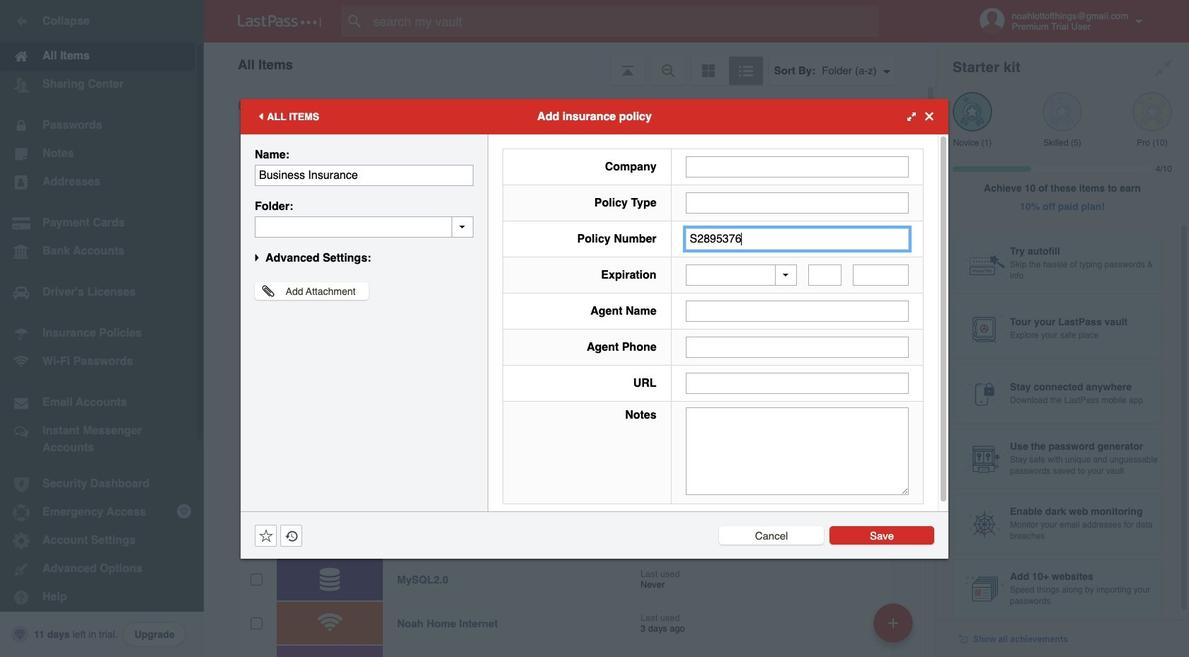 Task type: locate. For each thing, give the bounding box(es) containing it.
new item navigation
[[869, 600, 922, 658]]

lastpass image
[[238, 15, 321, 28]]

None text field
[[686, 192, 909, 213], [853, 265, 909, 286], [686, 337, 909, 358], [686, 192, 909, 213], [853, 265, 909, 286], [686, 337, 909, 358]]

None text field
[[686, 156, 909, 177], [255, 165, 474, 186], [255, 216, 474, 237], [686, 228, 909, 250], [808, 265, 842, 286], [686, 301, 909, 322], [686, 373, 909, 394], [686, 408, 909, 495], [686, 156, 909, 177], [255, 165, 474, 186], [255, 216, 474, 237], [686, 228, 909, 250], [808, 265, 842, 286], [686, 301, 909, 322], [686, 373, 909, 394], [686, 408, 909, 495]]

vault options navigation
[[204, 42, 936, 85]]

main navigation navigation
[[0, 0, 204, 658]]

dialog
[[241, 99, 948, 559]]



Task type: vqa. For each thing, say whether or not it's contained in the screenshot.
Main navigation 'NAVIGATION'
yes



Task type: describe. For each thing, give the bounding box(es) containing it.
Search search field
[[341, 6, 907, 37]]

new item image
[[888, 618, 898, 628]]

search my vault text field
[[341, 6, 907, 37]]



